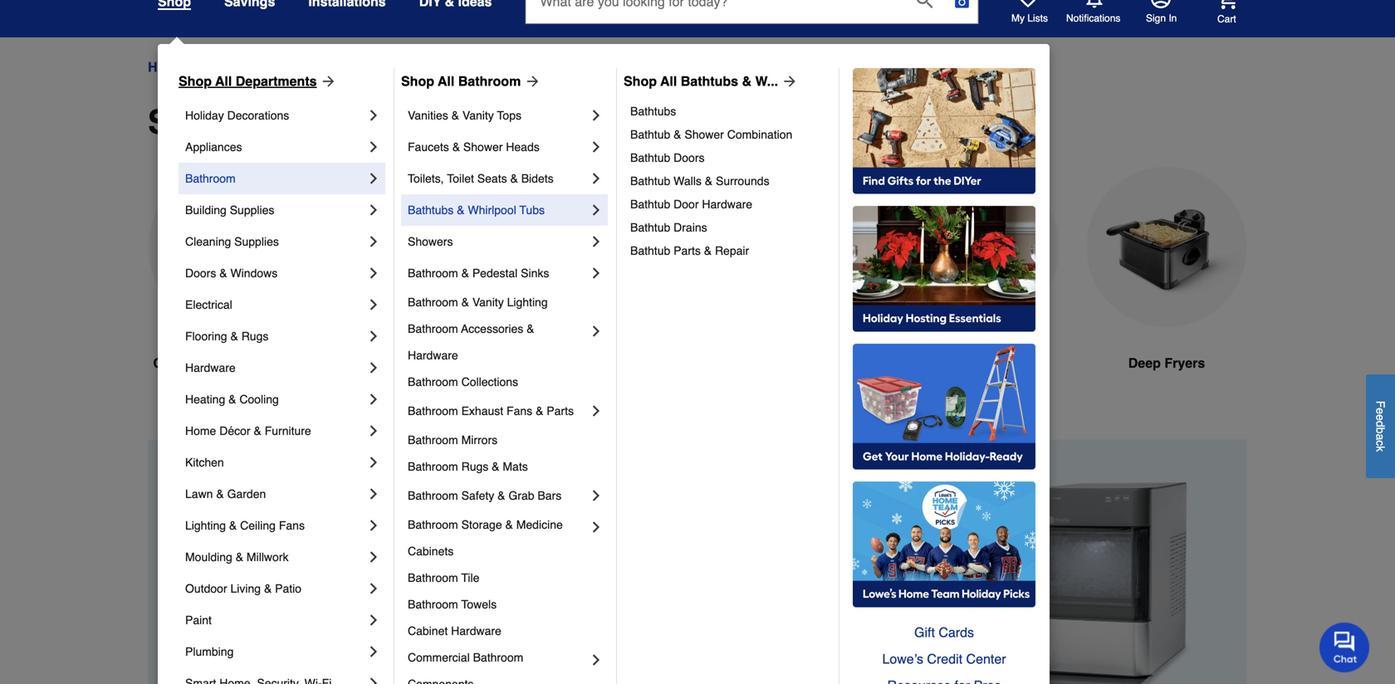 Task type: describe. For each thing, give the bounding box(es) containing it.
mats
[[503, 460, 528, 474]]

toilets, toilet seats & bidets
[[408, 172, 554, 185]]

& left repair
[[704, 244, 712, 258]]

d
[[1374, 421, 1388, 427]]

bathroom for bathroom & pedestal sinks
[[408, 267, 458, 280]]

small appliances link
[[285, 57, 386, 77]]

0 vertical spatial small appliances
[[285, 59, 386, 75]]

door
[[674, 198, 699, 211]]

Search Query text field
[[526, 0, 903, 23]]

collections
[[462, 375, 518, 389]]

bathtub for bathtub walls & surrounds
[[631, 174, 671, 188]]

home décor & furniture
[[185, 424, 311, 438]]

& right décor
[[254, 424, 262, 438]]

building supplies link
[[185, 194, 366, 226]]

1 e from the top
[[1374, 408, 1388, 414]]

bathroom tile
[[408, 572, 480, 585]]

cleaning
[[185, 235, 231, 248]]

vanity for tops
[[463, 109, 494, 122]]

shop for shop all departments
[[179, 74, 212, 89]]

& inside bathroom accessories & hardware
[[527, 322, 535, 336]]

bathtub parts & repair link
[[631, 239, 827, 263]]

bathroom for bathroom collections
[[408, 375, 458, 389]]

& left w...
[[742, 74, 752, 89]]

doors & windows
[[185, 267, 278, 280]]

moulding & millwork
[[185, 551, 289, 564]]

portable ice makers link
[[336, 167, 497, 413]]

outdoor living & patio
[[185, 582, 302, 596]]

a silver-colored new air portable ice maker. image
[[336, 167, 497, 328]]

gift
[[915, 625, 935, 640]]

0 vertical spatial doors
[[674, 151, 705, 164]]

supplies for cleaning supplies
[[234, 235, 279, 248]]

moulding
[[185, 551, 232, 564]]

bathroom safety & grab bars
[[408, 489, 562, 503]]

lowe's home improvement account image
[[1151, 0, 1171, 8]]

exhaust
[[462, 405, 504, 418]]

outdoor
[[185, 582, 227, 596]]

bathtub & shower combination
[[631, 128, 793, 141]]

bathroom for bathroom & vanity lighting
[[408, 296, 458, 309]]

chevron right image for kitchen
[[366, 454, 382, 471]]

notifications
[[1067, 12, 1121, 24]]

bathtubs for bathtubs
[[631, 105, 676, 118]]

bathtub walls & surrounds link
[[631, 169, 827, 193]]

supplies for building supplies
[[230, 204, 274, 217]]

doors inside 'link'
[[185, 267, 216, 280]]

chevron right image for bathroom accessories & hardware
[[588, 323, 605, 340]]

bathroom towels
[[408, 598, 497, 611]]

arrow right image
[[778, 73, 798, 90]]

home for home décor & furniture
[[185, 424, 216, 438]]

vanities
[[408, 109, 448, 122]]

0 horizontal spatial small
[[148, 103, 237, 141]]

camera image
[[954, 0, 971, 10]]

a gray ninja blender. image
[[899, 167, 1060, 328]]

1 vertical spatial parts
[[547, 405, 574, 418]]

bathtub for bathtub drains
[[631, 221, 671, 234]]

shop all bathtubs & w...
[[624, 74, 778, 89]]

tile
[[461, 572, 480, 585]]

bathroom for bathroom accessories & hardware
[[408, 322, 458, 336]]

cabinet hardware
[[408, 625, 502, 638]]

bathroom storage & medicine cabinets link
[[408, 512, 588, 565]]

bathroom exhaust fans & parts
[[408, 405, 574, 418]]

f e e d b a c k button
[[1367, 374, 1396, 478]]

& right walls
[[705, 174, 713, 188]]

toaster ovens link
[[523, 167, 684, 413]]

bathtub for bathtub parts & repair
[[631, 244, 671, 258]]

living
[[230, 582, 261, 596]]

bathroom & pedestal sinks
[[408, 267, 549, 280]]

chevron right image for bathroom & pedestal sinks
[[588, 265, 605, 282]]

commercial bathroom components link
[[408, 645, 588, 684]]

lawn & garden link
[[185, 478, 366, 510]]

chevron right image for toilets, toilet seats & bidets
[[588, 170, 605, 187]]

cabinet
[[408, 625, 448, 638]]

bathroom link
[[185, 163, 366, 194]]

& up bathtub doors
[[674, 128, 682, 141]]

kitchen
[[185, 456, 224, 469]]

lighting & ceiling fans
[[185, 519, 305, 532]]

chevron right image for holiday decorations
[[366, 107, 382, 124]]

2 e from the top
[[1374, 414, 1388, 421]]

chevron right image for bathroom storage & medicine cabinets
[[588, 519, 605, 536]]

0 horizontal spatial lighting
[[185, 519, 226, 532]]

all for departments
[[215, 74, 232, 89]]

my lists
[[1012, 12, 1048, 24]]

blenders link
[[899, 167, 1060, 413]]

countertop microwaves
[[153, 356, 304, 371]]

lowe's credit center link
[[853, 646, 1036, 673]]

& left patio
[[264, 582, 272, 596]]

bathroom for bathroom mirrors
[[408, 434, 458, 447]]

gift cards link
[[853, 620, 1036, 646]]

chevron right image for vanities & vanity tops
[[588, 107, 605, 124]]

c
[[1374, 440, 1388, 446]]

appliances down small appliances link
[[245, 103, 422, 141]]

electrical link
[[185, 289, 366, 321]]

& inside "link"
[[498, 489, 505, 503]]

toilets, toilet seats & bidets link
[[408, 163, 588, 194]]

heating
[[185, 393, 225, 406]]

towels
[[461, 598, 497, 611]]

bathroom & vanity lighting link
[[408, 289, 605, 316]]

vanity for lighting
[[473, 296, 504, 309]]

bathtub doors link
[[631, 146, 827, 169]]

ice
[[411, 356, 429, 371]]

plumbing link
[[185, 636, 366, 668]]

vanities & vanity tops
[[408, 109, 522, 122]]

chevron right image for plumbing
[[366, 644, 382, 660]]

& left millwork
[[236, 551, 243, 564]]

toilet
[[447, 172, 474, 185]]

appliances down 'holiday'
[[185, 140, 242, 154]]

in
[[1169, 12, 1177, 24]]

bathroom for bathroom rugs & mats
[[408, 460, 458, 474]]

cleaning supplies
[[185, 235, 279, 248]]

bathroom for bathroom exhaust fans & parts
[[408, 405, 458, 418]]

furniture
[[265, 424, 311, 438]]

bathtubs for bathtubs & whirlpool tubs
[[408, 204, 454, 217]]

blenders
[[951, 356, 1008, 371]]

& down bathroom collections link
[[536, 405, 544, 418]]

bathtub & shower combination link
[[631, 123, 827, 146]]

bathtub door hardware
[[631, 198, 753, 211]]

shower for heads
[[463, 140, 503, 154]]

bathroom & pedestal sinks link
[[408, 258, 588, 289]]

cabinet hardware link
[[408, 618, 605, 645]]

countertop
[[153, 356, 225, 371]]

a stainless steel toaster oven. image
[[523, 167, 684, 328]]

surrounds
[[716, 174, 770, 188]]

& right lawn
[[216, 488, 224, 501]]

faucets & shower heads link
[[408, 131, 588, 163]]

sign
[[1146, 12, 1166, 24]]

moulding & millwork link
[[185, 542, 366, 573]]

electrical
[[185, 298, 232, 312]]

w...
[[756, 74, 778, 89]]

bathroom storage & medicine cabinets
[[408, 518, 566, 558]]

cleaning supplies link
[[185, 226, 366, 258]]

showers link
[[408, 226, 588, 258]]

& left pedestal
[[462, 267, 469, 280]]

bathtub doors
[[631, 151, 705, 164]]

shower for combination
[[685, 128, 724, 141]]

home link
[[148, 57, 185, 77]]

& right vanities
[[452, 109, 459, 122]]

rugs inside the flooring & rugs link
[[241, 330, 269, 343]]

chevron right image for doors & windows
[[366, 265, 382, 282]]

bathtub drains link
[[631, 216, 827, 239]]

vanities & vanity tops link
[[408, 100, 588, 131]]

search image
[[917, 0, 933, 8]]

decorations
[[227, 109, 289, 122]]

& down 'bathroom & pedestal sinks' on the top
[[462, 296, 469, 309]]

chevron right image for electrical
[[366, 297, 382, 313]]



Task type: vqa. For each thing, say whether or not it's contained in the screenshot.
Traditional Corner Blocks
no



Task type: locate. For each thing, give the bounding box(es) containing it.
chevron right image
[[366, 107, 382, 124], [588, 107, 605, 124], [366, 139, 382, 155], [588, 139, 605, 155], [366, 170, 382, 187], [588, 202, 605, 218], [588, 233, 605, 250], [366, 265, 382, 282], [588, 265, 605, 282], [588, 323, 605, 340], [366, 328, 382, 345], [366, 360, 382, 376], [366, 391, 382, 408], [366, 486, 382, 503], [588, 488, 605, 504], [366, 518, 382, 534], [588, 519, 605, 536], [366, 675, 382, 684]]

fans
[[507, 405, 533, 418], [279, 519, 305, 532]]

lowe's credit center
[[883, 652, 1006, 667]]

my lists link
[[1012, 0, 1048, 25]]

chevron right image for bathroom safety & grab bars
[[588, 488, 605, 504]]

lawn
[[185, 488, 213, 501]]

bathtubs link
[[631, 100, 827, 123]]

bathroom inside "link"
[[408, 489, 458, 503]]

drains
[[674, 221, 707, 234]]

bathtubs inside "link"
[[631, 105, 676, 118]]

tops
[[497, 109, 522, 122]]

plumbing
[[185, 645, 234, 659]]

a black and stainless steel countertop microwave. image
[[148, 167, 309, 328]]

lighting up moulding
[[185, 519, 226, 532]]

bathroom up bathroom mirrors
[[408, 405, 458, 418]]

chevron right image for appliances
[[366, 139, 382, 155]]

bathtub up bathtub drains on the top of page
[[631, 198, 671, 211]]

3 bathtub from the top
[[631, 174, 671, 188]]

get your home holiday-ready. image
[[853, 344, 1036, 470]]

e
[[1374, 408, 1388, 414], [1374, 414, 1388, 421]]

chevron right image for showers
[[588, 233, 605, 250]]

&
[[742, 74, 752, 89], [452, 109, 459, 122], [674, 128, 682, 141], [452, 140, 460, 154], [510, 172, 518, 185], [705, 174, 713, 188], [457, 204, 465, 217], [704, 244, 712, 258], [220, 267, 227, 280], [462, 267, 469, 280], [462, 296, 469, 309], [527, 322, 535, 336], [230, 330, 238, 343], [229, 393, 236, 406], [536, 405, 544, 418], [254, 424, 262, 438], [492, 460, 500, 474], [216, 488, 224, 501], [498, 489, 505, 503], [505, 518, 513, 532], [229, 519, 237, 532], [236, 551, 243, 564], [264, 582, 272, 596]]

0 horizontal spatial all
[[215, 74, 232, 89]]

bathroom for bathroom safety & grab bars
[[408, 489, 458, 503]]

bathroom down 'cabinet hardware' link
[[473, 651, 524, 665]]

lowe's home team holiday picks. image
[[853, 482, 1036, 608]]

& down bathroom & vanity lighting link
[[527, 322, 535, 336]]

& right 'seats'
[[510, 172, 518, 185]]

2 horizontal spatial bathtubs
[[681, 74, 739, 89]]

1 horizontal spatial bathtubs
[[631, 105, 676, 118]]

shop all bathroom link
[[401, 71, 541, 91]]

& inside bathroom storage & medicine cabinets
[[505, 518, 513, 532]]

a chefman stainless steel deep fryer. image
[[1087, 167, 1248, 328]]

doors up walls
[[674, 151, 705, 164]]

ovens
[[609, 356, 650, 371]]

2 bathtub from the top
[[631, 151, 671, 164]]

0 horizontal spatial fans
[[279, 519, 305, 532]]

bathroom tile link
[[408, 565, 605, 591]]

countertop microwaves link
[[148, 167, 309, 413]]

bathroom accessories & hardware link
[[408, 316, 588, 369]]

bathroom for bathroom storage & medicine cabinets
[[408, 518, 458, 532]]

arrow right image up holiday decorations link
[[317, 73, 337, 90]]

parts down drains
[[674, 244, 701, 258]]

1 horizontal spatial home
[[185, 424, 216, 438]]

bidets
[[521, 172, 554, 185]]

deep fryers
[[1129, 356, 1206, 371]]

small inside small appliances link
[[285, 59, 318, 75]]

bathroom safety & grab bars link
[[408, 480, 588, 512]]

1 vertical spatial fans
[[279, 519, 305, 532]]

small down home link
[[148, 103, 237, 141]]

all for bathroom
[[438, 74, 455, 89]]

building
[[185, 204, 227, 217]]

bathroom down showers
[[408, 267, 458, 280]]

0 vertical spatial home
[[148, 59, 185, 75]]

arrow right image
[[317, 73, 337, 90], [521, 73, 541, 90]]

all inside the shop all bathroom link
[[438, 74, 455, 89]]

None search field
[[525, 0, 979, 39]]

lowe's home improvement notification center image
[[1085, 0, 1105, 8]]

1 horizontal spatial doors
[[674, 151, 705, 164]]

chevron right image for bathroom
[[366, 170, 382, 187]]

bathtubs & whirlpool tubs
[[408, 204, 545, 217]]

deep fryers link
[[1087, 167, 1248, 413]]

rugs up microwaves
[[241, 330, 269, 343]]

1 vertical spatial rugs
[[462, 460, 489, 474]]

0 vertical spatial lighting
[[507, 296, 548, 309]]

holiday decorations link
[[185, 100, 366, 131]]

hardware down bathtub walls & surrounds link at the top of the page
[[702, 198, 753, 211]]

e up d
[[1374, 408, 1388, 414]]

small up holiday decorations link
[[285, 59, 318, 75]]

0 vertical spatial bathtubs
[[681, 74, 739, 89]]

all up holiday decorations
[[215, 74, 232, 89]]

1 vertical spatial bathtubs
[[631, 105, 676, 118]]

shower down bathtubs "link"
[[685, 128, 724, 141]]

& left mats
[[492, 460, 500, 474]]

1 horizontal spatial fans
[[507, 405, 533, 418]]

bathroom down 'bathroom & pedestal sinks' on the top
[[408, 296, 458, 309]]

fans right ceiling
[[279, 519, 305, 532]]

pedestal
[[473, 267, 518, 280]]

all inside shop all departments link
[[215, 74, 232, 89]]

walls
[[674, 174, 702, 188]]

0 horizontal spatial bathtubs
[[408, 204, 454, 217]]

4 bathtub from the top
[[631, 198, 671, 211]]

0 horizontal spatial shop
[[179, 74, 212, 89]]

bathtub up bathtub doors
[[631, 128, 671, 141]]

1 vertical spatial home
[[185, 424, 216, 438]]

& left cooling
[[229, 393, 236, 406]]

millwork
[[247, 551, 289, 564]]

lowe's home improvement cart image
[[1218, 0, 1238, 9]]

parts down toaster
[[547, 405, 574, 418]]

holiday hosting essentials. image
[[853, 206, 1036, 332]]

0 vertical spatial vanity
[[463, 109, 494, 122]]

0 vertical spatial parts
[[674, 244, 701, 258]]

components
[[408, 678, 474, 684]]

find gifts for the diyer. image
[[853, 68, 1036, 194]]

shop up vanities
[[401, 74, 434, 89]]

2 horizontal spatial all
[[661, 74, 677, 89]]

chevron right image for home décor & furniture
[[366, 423, 382, 439]]

fans down bathroom collections link
[[507, 405, 533, 418]]

appliances link down decorations
[[185, 131, 366, 163]]

portable ice makers
[[354, 356, 479, 371]]

bathtub down bathtub doors
[[631, 174, 671, 188]]

& left ceiling
[[229, 519, 237, 532]]

1 vertical spatial doors
[[185, 267, 216, 280]]

lighting down sinks
[[507, 296, 548, 309]]

f
[[1374, 401, 1388, 408]]

chevron right image for moulding & millwork
[[366, 549, 382, 566]]

bathtubs up bathtub doors
[[631, 105, 676, 118]]

bars
[[538, 489, 562, 503]]

1 vertical spatial small
[[148, 103, 237, 141]]

shower
[[685, 128, 724, 141], [463, 140, 503, 154]]

rugs down mirrors
[[462, 460, 489, 474]]

bathroom up bathroom rugs & mats
[[408, 434, 458, 447]]

small appliances down departments
[[148, 103, 422, 141]]

kitchen link
[[185, 447, 366, 478]]

chat invite button image
[[1320, 622, 1371, 673]]

1 horizontal spatial shower
[[685, 128, 724, 141]]

all up vanities
[[438, 74, 455, 89]]

shop up 'holiday'
[[179, 74, 212, 89]]

bathroom rugs & mats
[[408, 460, 528, 474]]

vanity up accessories
[[473, 296, 504, 309]]

bathroom accessories & hardware
[[408, 322, 538, 362]]

0 vertical spatial rugs
[[241, 330, 269, 343]]

0 vertical spatial fans
[[507, 405, 533, 418]]

bathroom inside commercial bathroom components
[[473, 651, 524, 665]]

0 vertical spatial appliances link
[[199, 57, 270, 77]]

rugs inside bathroom rugs & mats link
[[462, 460, 489, 474]]

departments
[[236, 74, 317, 89]]

1 bathtub from the top
[[631, 128, 671, 141]]

0 horizontal spatial parts
[[547, 405, 574, 418]]

bathtub door hardware link
[[631, 193, 827, 216]]

center
[[967, 652, 1006, 667]]

shop all bathtubs & w... link
[[624, 71, 798, 91]]

toilets,
[[408, 172, 444, 185]]

0 horizontal spatial home
[[148, 59, 185, 75]]

0 horizontal spatial rugs
[[241, 330, 269, 343]]

1 horizontal spatial rugs
[[462, 460, 489, 474]]

1 horizontal spatial small
[[285, 59, 318, 75]]

arrow right image for shop all departments
[[317, 73, 337, 90]]

3 all from the left
[[661, 74, 677, 89]]

bathroom down ice
[[408, 375, 458, 389]]

deep
[[1129, 356, 1161, 371]]

& up countertop microwaves
[[230, 330, 238, 343]]

bathroom down bathroom mirrors
[[408, 460, 458, 474]]

paint
[[185, 614, 212, 627]]

chevron right image
[[588, 170, 605, 187], [366, 202, 382, 218], [366, 233, 382, 250], [366, 297, 382, 313], [588, 403, 605, 420], [366, 423, 382, 439], [366, 454, 382, 471], [366, 549, 382, 566], [366, 581, 382, 597], [366, 612, 382, 629], [366, 644, 382, 660], [588, 652, 605, 669]]

bathtub down bathtub drains on the top of page
[[631, 244, 671, 258]]

e up "b"
[[1374, 414, 1388, 421]]

shop for shop all bathtubs & w...
[[624, 74, 657, 89]]

grab
[[509, 489, 535, 503]]

bathroom inside bathroom accessories & hardware
[[408, 322, 458, 336]]

k
[[1374, 446, 1388, 452]]

bathroom collections
[[408, 375, 518, 389]]

chevron right image for building supplies
[[366, 202, 382, 218]]

heating & cooling
[[185, 393, 279, 406]]

doors down cleaning on the top left
[[185, 267, 216, 280]]

& right storage
[[505, 518, 513, 532]]

bathroom left safety
[[408, 489, 458, 503]]

appliances right departments
[[321, 59, 386, 75]]

hardware inside bathroom accessories & hardware
[[408, 349, 458, 362]]

bathroom inside bathroom storage & medicine cabinets
[[408, 518, 458, 532]]

appliances inside small appliances link
[[321, 59, 386, 75]]

f e e d b a c k
[[1374, 401, 1388, 452]]

small appliances
[[285, 59, 386, 75], [148, 103, 422, 141]]

1 horizontal spatial lighting
[[507, 296, 548, 309]]

bathroom up ice
[[408, 322, 458, 336]]

hardware up bathroom collections
[[408, 349, 458, 362]]

my
[[1012, 12, 1025, 24]]

chevron right image for faucets & shower heads
[[588, 139, 605, 155]]

bathtub
[[631, 128, 671, 141], [631, 151, 671, 164], [631, 174, 671, 188], [631, 198, 671, 211], [631, 221, 671, 234], [631, 244, 671, 258]]

1 all from the left
[[215, 74, 232, 89]]

a gray and stainless steel ninja air fryer. image
[[711, 167, 872, 328]]

bathroom for bathroom towels
[[408, 598, 458, 611]]

flooring & rugs link
[[185, 321, 366, 352]]

bathtub for bathtub & shower combination
[[631, 128, 671, 141]]

lists
[[1028, 12, 1048, 24]]

hardware
[[702, 198, 753, 211], [408, 349, 458, 362], [185, 361, 236, 375], [451, 625, 502, 638]]

combination
[[727, 128, 793, 141]]

bathtub for bathtub doors
[[631, 151, 671, 164]]

makers
[[433, 356, 479, 371]]

1 horizontal spatial parts
[[674, 244, 701, 258]]

1 horizontal spatial arrow right image
[[521, 73, 541, 90]]

bathroom up cabinets
[[408, 518, 458, 532]]

all inside the shop all bathtubs & w... link
[[661, 74, 677, 89]]

all up bathtubs "link"
[[661, 74, 677, 89]]

supplies up the cleaning supplies
[[230, 204, 274, 217]]

chevron right image for lawn & garden
[[366, 486, 382, 503]]

lighting
[[507, 296, 548, 309], [185, 519, 226, 532]]

bathtubs up bathtubs "link"
[[681, 74, 739, 89]]

0 horizontal spatial doors
[[185, 267, 216, 280]]

2 all from the left
[[438, 74, 455, 89]]

6 bathtub from the top
[[631, 244, 671, 258]]

windows
[[230, 267, 278, 280]]

cart
[[1218, 13, 1237, 25]]

1 vertical spatial vanity
[[473, 296, 504, 309]]

sign in
[[1146, 12, 1177, 24]]

1 vertical spatial appliances link
[[185, 131, 366, 163]]

bathtub left drains
[[631, 221, 671, 234]]

a
[[1374, 434, 1388, 440]]

medicine
[[516, 518, 563, 532]]

1 horizontal spatial shop
[[401, 74, 434, 89]]

arrow right image inside the shop all bathroom link
[[521, 73, 541, 90]]

hardware down towels
[[451, 625, 502, 638]]

0 horizontal spatial shower
[[463, 140, 503, 154]]

vanity
[[463, 109, 494, 122], [473, 296, 504, 309]]

1 vertical spatial lighting
[[185, 519, 226, 532]]

3 shop from the left
[[624, 74, 657, 89]]

bathtub up bathtub walls & surrounds
[[631, 151, 671, 164]]

chevron right image for commercial bathroom components
[[588, 652, 605, 669]]

arrow right image for shop all bathroom
[[521, 73, 541, 90]]

bathroom down cabinets
[[408, 572, 458, 585]]

advertisement region
[[148, 440, 1248, 684]]

& right faucets
[[452, 140, 460, 154]]

& inside 'link'
[[220, 267, 227, 280]]

all for bathtubs
[[661, 74, 677, 89]]

2 shop from the left
[[401, 74, 434, 89]]

accessories
[[461, 322, 524, 336]]

garden
[[227, 488, 266, 501]]

faucets & shower heads
[[408, 140, 540, 154]]

1 shop from the left
[[179, 74, 212, 89]]

chevron right image for outdoor living & patio
[[366, 581, 382, 597]]

supplies up windows
[[234, 235, 279, 248]]

0 horizontal spatial arrow right image
[[317, 73, 337, 90]]

bathtub walls & surrounds
[[631, 174, 770, 188]]

whirlpool
[[468, 204, 516, 217]]

arrow right image up tops
[[521, 73, 541, 90]]

home for home
[[148, 59, 185, 75]]

chevron right image for paint
[[366, 612, 382, 629]]

vanity left tops
[[463, 109, 494, 122]]

repair
[[715, 244, 749, 258]]

shop all bathroom
[[401, 74, 521, 89]]

home décor & furniture link
[[185, 415, 366, 447]]

supplies
[[230, 204, 274, 217], [234, 235, 279, 248]]

cabinets
[[408, 545, 454, 558]]

showers
[[408, 235, 453, 248]]

5 bathtub from the top
[[631, 221, 671, 234]]

bathroom up building
[[185, 172, 236, 185]]

2 vertical spatial bathtubs
[[408, 204, 454, 217]]

toaster
[[558, 356, 605, 371]]

hardware down flooring
[[185, 361, 236, 375]]

supplies inside "link"
[[230, 204, 274, 217]]

shower up toilets, toilet seats & bidets
[[463, 140, 503, 154]]

bathtub for bathtub door hardware
[[631, 198, 671, 211]]

faucets
[[408, 140, 449, 154]]

lowe's home improvement lists image
[[1018, 0, 1038, 8]]

bathtubs up showers
[[408, 204, 454, 217]]

appliances up holiday decorations
[[199, 59, 270, 75]]

chevron right image for bathroom exhaust fans & parts
[[588, 403, 605, 420]]

arrow right image inside shop all departments link
[[317, 73, 337, 90]]

chevron right image for cleaning supplies
[[366, 233, 382, 250]]

shop up bathtub doors
[[624, 74, 657, 89]]

paint link
[[185, 605, 366, 636]]

2 arrow right image from the left
[[521, 73, 541, 90]]

appliances link up holiday decorations
[[199, 57, 270, 77]]

bathroom up cabinet on the bottom left of page
[[408, 598, 458, 611]]

1 arrow right image from the left
[[317, 73, 337, 90]]

2 horizontal spatial shop
[[624, 74, 657, 89]]

1 horizontal spatial all
[[438, 74, 455, 89]]

& left grab
[[498, 489, 505, 503]]

0 vertical spatial supplies
[[230, 204, 274, 217]]

& left whirlpool
[[457, 204, 465, 217]]

& left windows
[[220, 267, 227, 280]]

bathroom up 'vanities & vanity tops' link
[[458, 74, 521, 89]]

0 vertical spatial small
[[285, 59, 318, 75]]

small appliances up holiday decorations link
[[285, 59, 386, 75]]

1 vertical spatial small appliances
[[148, 103, 422, 141]]

chevron right image for bathtubs & whirlpool tubs
[[588, 202, 605, 218]]

mirrors
[[462, 434, 498, 447]]

chevron right image for flooring & rugs
[[366, 328, 382, 345]]

bathtubs & whirlpool tubs link
[[408, 194, 588, 226]]

bathroom for bathroom tile
[[408, 572, 458, 585]]

chevron right image for hardware
[[366, 360, 382, 376]]

credit
[[927, 652, 963, 667]]

shop for shop all bathroom
[[401, 74, 434, 89]]

chevron right image for lighting & ceiling fans
[[366, 518, 382, 534]]

chevron right image for heating & cooling
[[366, 391, 382, 408]]

1 vertical spatial supplies
[[234, 235, 279, 248]]



